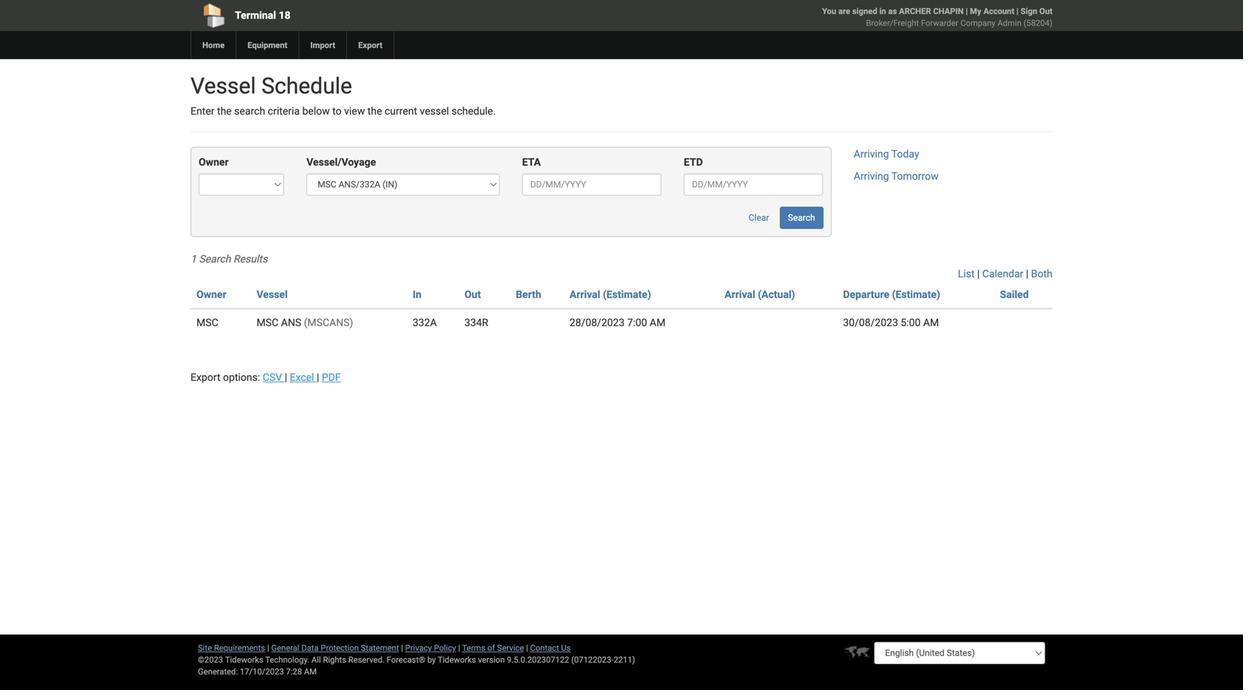 Task type: vqa. For each thing, say whether or not it's contained in the screenshot.
ONE
no



Task type: locate. For each thing, give the bounding box(es) containing it.
arriving down arriving today link
[[854, 170, 889, 182]]

owner
[[199, 156, 229, 168], [197, 289, 226, 301]]

| up "tideworks"
[[458, 644, 460, 653]]

0 vertical spatial out
[[1040, 6, 1053, 16]]

out up (58204)
[[1040, 6, 1053, 16]]

vessel up enter
[[191, 73, 256, 99]]

both
[[1031, 268, 1053, 280]]

excel link
[[290, 371, 317, 384]]

schedule
[[262, 73, 352, 99]]

1 horizontal spatial (estimate)
[[892, 289, 941, 301]]

1 horizontal spatial export
[[358, 40, 383, 50]]

(estimate) up the 5:00
[[892, 289, 941, 301]]

(estimate) down 1 search results list | calendar | both
[[603, 289, 651, 301]]

2 msc from the left
[[257, 317, 279, 329]]

you are signed in as archer chapin | my account | sign out broker/freight forwarder company admin (58204)
[[822, 6, 1053, 28]]

1 horizontal spatial the
[[368, 105, 382, 117]]

service
[[497, 644, 524, 653]]

| left my
[[966, 6, 968, 16]]

| up forecast®
[[401, 644, 403, 653]]

of
[[488, 644, 495, 653]]

1 (estimate) from the left
[[603, 289, 651, 301]]

terms of service link
[[462, 644, 524, 653]]

2 (estimate) from the left
[[892, 289, 941, 301]]

company
[[961, 18, 996, 28]]

reserved.
[[348, 655, 385, 665]]

export options: csv | excel | pdf
[[191, 371, 341, 384]]

search right clear
[[788, 213, 815, 223]]

admin
[[998, 18, 1022, 28]]

1 vertical spatial arriving
[[854, 170, 889, 182]]

1 vertical spatial search
[[199, 253, 231, 265]]

tomorrow
[[892, 170, 939, 182]]

0 horizontal spatial out
[[465, 289, 481, 301]]

my
[[970, 6, 982, 16]]

requirements
[[214, 644, 265, 653]]

0 horizontal spatial search
[[199, 253, 231, 265]]

list link
[[958, 268, 975, 280]]

arrival for arrival (estimate)
[[570, 289, 600, 301]]

technology.
[[265, 655, 310, 665]]

1 horizontal spatial arrival
[[725, 289, 756, 301]]

export left options: on the bottom
[[191, 371, 220, 384]]

ETA text field
[[522, 173, 662, 196]]

vessel/voyage
[[307, 156, 376, 168]]

| right list link
[[978, 268, 980, 280]]

contact
[[530, 644, 559, 653]]

28/08/2023 7:00 am
[[570, 317, 666, 329]]

0 horizontal spatial vessel
[[191, 73, 256, 99]]

arrival up 28/08/2023
[[570, 289, 600, 301]]

arrival left '(actual)'
[[725, 289, 756, 301]]

arriving tomorrow link
[[854, 170, 939, 182]]

account
[[984, 6, 1015, 16]]

0 horizontal spatial am
[[304, 667, 317, 677]]

owner left vessel link
[[197, 289, 226, 301]]

1 vertical spatial owner
[[197, 289, 226, 301]]

vessel schedule enter the search criteria below to view the current vessel schedule.
[[191, 73, 496, 117]]

privacy policy link
[[405, 644, 456, 653]]

msc down owner link
[[197, 317, 218, 329]]

1 vertical spatial export
[[191, 371, 220, 384]]

(estimate) for arrival (estimate)
[[603, 289, 651, 301]]

28/08/2023
[[570, 317, 625, 329]]

terminal 18
[[235, 9, 291, 21]]

clear
[[749, 213, 769, 223]]

1 vertical spatial out
[[465, 289, 481, 301]]

0 vertical spatial search
[[788, 213, 815, 223]]

options:
[[223, 371, 260, 384]]

1 horizontal spatial vessel
[[257, 289, 288, 301]]

out up 334r
[[465, 289, 481, 301]]

0 horizontal spatial arrival
[[570, 289, 600, 301]]

1 horizontal spatial search
[[788, 213, 815, 223]]

terminal
[[235, 9, 276, 21]]

clear button
[[741, 207, 777, 229]]

out inside you are signed in as archer chapin | my account | sign out broker/freight forwarder company admin (58204)
[[1040, 6, 1053, 16]]

arriving
[[854, 148, 889, 160], [854, 170, 889, 182]]

export down "terminal 18" link in the left top of the page
[[358, 40, 383, 50]]

search right 1
[[199, 253, 231, 265]]

generated:
[[198, 667, 238, 677]]

0 vertical spatial vessel
[[191, 73, 256, 99]]

us
[[561, 644, 571, 653]]

2 arrival from the left
[[725, 289, 756, 301]]

0 horizontal spatial the
[[217, 105, 232, 117]]

export for export options: csv | excel | pdf
[[191, 371, 220, 384]]

the right view
[[368, 105, 382, 117]]

am down "all"
[[304, 667, 317, 677]]

export for export
[[358, 40, 383, 50]]

are
[[839, 6, 851, 16]]

1 arrival from the left
[[570, 289, 600, 301]]

am for 28/08/2023 7:00 am
[[650, 317, 666, 329]]

search
[[788, 213, 815, 223], [199, 253, 231, 265]]

vessel up the ans in the top left of the page
[[257, 289, 288, 301]]

am right 7:00 on the right of the page
[[650, 317, 666, 329]]

1 the from the left
[[217, 105, 232, 117]]

0 horizontal spatial export
[[191, 371, 220, 384]]

out link
[[465, 289, 481, 301]]

import
[[310, 40, 335, 50]]

site
[[198, 644, 212, 653]]

1 vertical spatial vessel
[[257, 289, 288, 301]]

list
[[958, 268, 975, 280]]

am for 30/08/2023 5:00 am
[[924, 317, 939, 329]]

version
[[478, 655, 505, 665]]

17/10/2023
[[240, 667, 284, 677]]

enter
[[191, 105, 215, 117]]

site requirements | general data protection statement | privacy policy | terms of service | contact us ©2023 tideworks technology. all rights reserved. forecast® by tideworks version 9.5.0.202307122 (07122023-2211) generated: 17/10/2023 7:28 am
[[198, 644, 635, 677]]

0 horizontal spatial (estimate)
[[603, 289, 651, 301]]

1 horizontal spatial am
[[650, 317, 666, 329]]

calendar link
[[983, 268, 1024, 280]]

ETD text field
[[684, 173, 824, 196]]

1 arriving from the top
[[854, 148, 889, 160]]

0 horizontal spatial msc
[[197, 317, 218, 329]]

chapin
[[933, 6, 964, 16]]

owner down enter
[[199, 156, 229, 168]]

arrival
[[570, 289, 600, 301], [725, 289, 756, 301]]

1 horizontal spatial msc
[[257, 317, 279, 329]]

arriving for arriving tomorrow
[[854, 170, 889, 182]]

in
[[413, 289, 422, 301]]

vessel link
[[257, 289, 288, 301]]

forwarder
[[921, 18, 959, 28]]

current
[[385, 105, 417, 117]]

arrival (actual) link
[[725, 289, 795, 301]]

arriving up 'arriving tomorrow' link
[[854, 148, 889, 160]]

am right the 5:00
[[924, 317, 939, 329]]

(07122023-
[[571, 655, 614, 665]]

1 horizontal spatial out
[[1040, 6, 1053, 16]]

2 horizontal spatial am
[[924, 317, 939, 329]]

general data protection statement link
[[271, 644, 399, 653]]

vessel inside vessel schedule enter the search criteria below to view the current vessel schedule.
[[191, 73, 256, 99]]

0 vertical spatial export
[[358, 40, 383, 50]]

in link
[[413, 289, 422, 301]]

am
[[650, 317, 666, 329], [924, 317, 939, 329], [304, 667, 317, 677]]

5:00
[[901, 317, 921, 329]]

equipment
[[248, 40, 287, 50]]

2 arriving from the top
[[854, 170, 889, 182]]

arrival (estimate)
[[570, 289, 651, 301]]

export
[[358, 40, 383, 50], [191, 371, 220, 384]]

msc for msc
[[197, 317, 218, 329]]

1 msc from the left
[[197, 317, 218, 329]]

1
[[191, 253, 196, 265]]

msc left the ans in the top left of the page
[[257, 317, 279, 329]]

0 vertical spatial arriving
[[854, 148, 889, 160]]

to
[[332, 105, 342, 117]]

the right enter
[[217, 105, 232, 117]]

schedule.
[[452, 105, 496, 117]]

the
[[217, 105, 232, 117], [368, 105, 382, 117]]

you
[[822, 6, 837, 16]]

my account link
[[970, 6, 1015, 16]]



Task type: describe. For each thing, give the bounding box(es) containing it.
today
[[892, 148, 920, 160]]

eta
[[522, 156, 541, 168]]

am inside the site requirements | general data protection statement | privacy policy | terms of service | contact us ©2023 tideworks technology. all rights reserved. forecast® by tideworks version 9.5.0.202307122 (07122023-2211) generated: 17/10/2023 7:28 am
[[304, 667, 317, 677]]

arrival (estimate) link
[[570, 289, 651, 301]]

| left pdf link
[[317, 371, 319, 384]]

berth link
[[516, 289, 541, 301]]

sign
[[1021, 6, 1038, 16]]

vessel for vessel
[[257, 289, 288, 301]]

| left "sign"
[[1017, 6, 1019, 16]]

by
[[427, 655, 436, 665]]

18
[[279, 9, 291, 21]]

departure (estimate) link
[[843, 289, 941, 301]]

site requirements link
[[198, 644, 265, 653]]

both link
[[1031, 268, 1053, 280]]

30/08/2023
[[843, 317, 898, 329]]

arriving today
[[854, 148, 920, 160]]

| left general
[[267, 644, 269, 653]]

rights
[[323, 655, 346, 665]]

home
[[202, 40, 225, 50]]

| right csv
[[285, 371, 287, 384]]

departure (estimate)
[[843, 289, 941, 301]]

arrival for arrival (actual)
[[725, 289, 756, 301]]

(estimate) for departure (estimate)
[[892, 289, 941, 301]]

(mscans)
[[304, 317, 353, 329]]

terms
[[462, 644, 486, 653]]

sailed link
[[1000, 289, 1029, 301]]

vessel for vessel schedule enter the search criteria below to view the current vessel schedule.
[[191, 73, 256, 99]]

broker/freight
[[866, 18, 919, 28]]

pdf
[[322, 371, 341, 384]]

msc ans (mscans)
[[257, 317, 353, 329]]

view
[[344, 105, 365, 117]]

334r
[[465, 317, 488, 329]]

archer
[[899, 6, 931, 16]]

protection
[[321, 644, 359, 653]]

9.5.0.202307122
[[507, 655, 569, 665]]

as
[[889, 6, 897, 16]]

home link
[[191, 31, 236, 59]]

statement
[[361, 644, 399, 653]]

csv link
[[263, 371, 285, 384]]

ans
[[281, 317, 301, 329]]

excel
[[290, 371, 314, 384]]

search inside 1 search results list | calendar | both
[[199, 253, 231, 265]]

signed
[[853, 6, 878, 16]]

general
[[271, 644, 300, 653]]

332a
[[413, 317, 437, 329]]

sign out link
[[1021, 6, 1053, 16]]

0 vertical spatial owner
[[199, 156, 229, 168]]

data
[[302, 644, 319, 653]]

2211)
[[614, 655, 635, 665]]

arriving today link
[[854, 148, 920, 160]]

etd
[[684, 156, 703, 168]]

30/08/2023 5:00 am
[[843, 317, 939, 329]]

privacy
[[405, 644, 432, 653]]

owner link
[[197, 289, 226, 301]]

results
[[233, 253, 268, 265]]

arriving for arriving today
[[854, 148, 889, 160]]

export link
[[346, 31, 394, 59]]

equipment link
[[236, 31, 299, 59]]

msc for msc ans (mscans)
[[257, 317, 279, 329]]

sailed
[[1000, 289, 1029, 301]]

©2023 tideworks
[[198, 655, 263, 665]]

arriving tomorrow
[[854, 170, 939, 182]]

departure
[[843, 289, 890, 301]]

all
[[312, 655, 321, 665]]

forecast®
[[387, 655, 425, 665]]

in
[[880, 6, 886, 16]]

(actual)
[[758, 289, 795, 301]]

| left both
[[1026, 268, 1029, 280]]

| up "9.5.0.202307122"
[[526, 644, 528, 653]]

import link
[[299, 31, 346, 59]]

tideworks
[[438, 655, 476, 665]]

berth
[[516, 289, 541, 301]]

calendar
[[983, 268, 1024, 280]]

vessel
[[420, 105, 449, 117]]

criteria
[[268, 105, 300, 117]]

arrival (actual)
[[725, 289, 795, 301]]

7:00
[[627, 317, 647, 329]]

terminal 18 link
[[191, 0, 537, 31]]

2 the from the left
[[368, 105, 382, 117]]

search inside search "button"
[[788, 213, 815, 223]]

search
[[234, 105, 265, 117]]

below
[[302, 105, 330, 117]]

1 search results list | calendar | both
[[191, 253, 1053, 280]]



